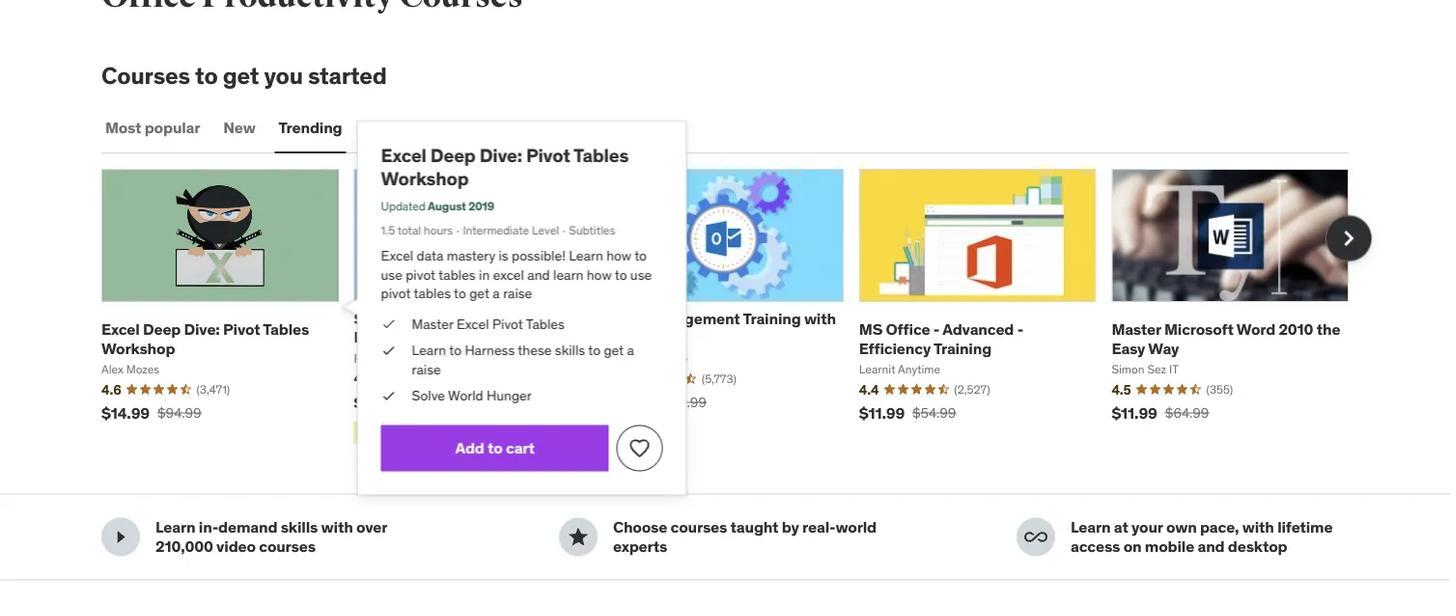 Task type: locate. For each thing, give the bounding box(es) containing it.
dive: inside excel deep dive: pivot tables workshop alex mozes
[[184, 320, 220, 340]]

2 horizontal spatial pivot
[[526, 144, 570, 167]]

and down possible!
[[528, 266, 550, 284]]

demand
[[218, 518, 277, 538]]

how down subtitles at the top left of page
[[607, 247, 632, 265]]

medium image
[[109, 526, 132, 549], [1025, 526, 1048, 549]]

0 vertical spatial excel deep dive: pivot tables workshop link
[[381, 144, 629, 190]]

0 horizontal spatial master
[[412, 316, 453, 333]]

learn left at
[[1071, 518, 1111, 538]]

learn inside learn in-demand skills with over 210,000 video courses
[[155, 518, 196, 538]]

dive: for excel deep dive: pivot tables workshop alex mozes
[[184, 320, 220, 340]]

workshop up mozes
[[101, 339, 175, 359]]

medium image left access
[[1025, 526, 1048, 549]]

xsmall image
[[381, 315, 396, 334], [381, 342, 396, 361], [381, 387, 396, 406]]

3471 reviews element
[[197, 382, 230, 398]]

tables down mastery
[[439, 266, 476, 284]]

cart
[[506, 439, 535, 458]]

master for master microsoft word 2010 the easy way
[[1112, 320, 1161, 340]]

workshop inside excel deep dive: pivot tables workshop alex mozes
[[101, 339, 175, 359]]

tables inside excel deep dive: pivot tables workshop alex mozes
[[263, 320, 309, 340]]

excel deep dive: pivot tables workshop link
[[381, 144, 629, 190], [101, 320, 309, 359]]

excel inside excel data mastery is possible! learn how to use pivot tables in excel and learn how to use pivot tables to get a raise
[[381, 247, 414, 265]]

add to cart
[[455, 439, 535, 458]]

wishlist image
[[628, 437, 651, 460]]

0 horizontal spatial medium image
[[109, 526, 132, 549]]

trending button
[[275, 106, 346, 152]]

mozes
[[126, 363, 160, 378]]

- right 'office'
[[934, 320, 940, 340]]

0 horizontal spatial dive:
[[184, 320, 220, 340]]

with inside learn at your own pace, with lifetime access on mobile and desktop
[[1243, 518, 1274, 538]]

get inside excel data mastery is possible! learn how to use pivot tables in excel and learn how to use pivot tables to get a raise
[[470, 285, 490, 303]]

pivot up level
[[526, 144, 570, 167]]

0 vertical spatial and
[[528, 266, 550, 284]]

pivot inside excel deep dive: pivot tables workshop alex mozes
[[223, 320, 260, 340]]

pivot up harness
[[492, 316, 523, 333]]

raise down excel
[[503, 285, 532, 303]]

tables for excel deep dive: pivot tables workshop updated august 2019
[[574, 144, 629, 167]]

popular
[[145, 118, 200, 138]]

excel inside excel deep dive: pivot tables workshop alex mozes
[[101, 320, 140, 340]]

time management training with outlook link
[[607, 309, 836, 348]]

get down the in
[[470, 285, 490, 303]]

0 vertical spatial skills
[[555, 342, 585, 360]]

courses left taught
[[671, 518, 727, 538]]

0 vertical spatial workshop
[[381, 167, 469, 190]]

learn inside learn to harness these skills to get a raise
[[412, 342, 446, 360]]

dive: for excel deep dive: pivot tables workshop updated august 2019
[[480, 144, 522, 167]]

how
[[607, 247, 632, 265], [587, 266, 612, 284]]

pivot inside excel deep dive: pivot tables workshop updated august 2019
[[526, 144, 570, 167]]

excel deep dive: pivot tables workshop link for (3,471)
[[101, 320, 309, 359]]

new button
[[220, 106, 259, 152]]

1 horizontal spatial with
[[804, 309, 836, 329]]

learn inside excel data mastery is possible! learn how to use pivot tables in excel and learn how to use pivot tables to get a raise
[[569, 247, 603, 265]]

pace,
[[1200, 518, 1239, 538]]

master
[[412, 316, 453, 333], [1112, 320, 1161, 340]]

training
[[743, 309, 801, 329], [934, 339, 992, 359]]

0 horizontal spatial training
[[743, 309, 801, 329]]

excel down 1.5
[[381, 247, 414, 265]]

ms office - advanced - efficiency training
[[859, 320, 1024, 359]]

how right learn
[[587, 266, 612, 284]]

possible!
[[512, 247, 566, 265]]

microsoft
[[1165, 320, 1234, 340]]

0 vertical spatial a
[[493, 285, 500, 303]]

2 use from the left
[[630, 266, 652, 284]]

way
[[1149, 339, 1179, 359]]

by
[[782, 518, 799, 538]]

these
[[518, 342, 552, 360]]

1 horizontal spatial get
[[470, 285, 490, 303]]

1 horizontal spatial use
[[630, 266, 652, 284]]

medium image left 210,000
[[109, 526, 132, 549]]

raise
[[503, 285, 532, 303], [412, 361, 441, 379]]

is
[[499, 247, 509, 265]]

with left ms
[[804, 309, 836, 329]]

courses inside the choose courses taught by real-world experts
[[671, 518, 727, 538]]

2 xsmall image from the top
[[381, 342, 396, 361]]

excel
[[381, 144, 427, 167], [381, 247, 414, 265], [457, 316, 489, 333], [101, 320, 140, 340]]

master inside master microsoft word 2010 the easy way
[[1112, 320, 1161, 340]]

and
[[528, 266, 550, 284], [1198, 537, 1225, 557]]

pivot up "(3,471)"
[[223, 320, 260, 340]]

deep for excel deep dive: pivot tables workshop updated august 2019
[[431, 144, 476, 167]]

a inside learn to harness these skills to get a raise
[[627, 342, 634, 360]]

0 horizontal spatial pivot
[[223, 320, 260, 340]]

over
[[356, 518, 387, 538]]

tables inside excel deep dive: pivot tables workshop updated august 2019
[[574, 144, 629, 167]]

excel up harness
[[457, 316, 489, 333]]

training right 'office'
[[934, 339, 992, 359]]

tables
[[574, 144, 629, 167], [526, 316, 565, 333], [263, 320, 309, 340]]

0 vertical spatial training
[[743, 309, 801, 329]]

1 horizontal spatial excel deep dive: pivot tables workshop link
[[381, 144, 629, 190]]

excel deep dive: pivot tables workshop link for intermediate level
[[381, 144, 629, 190]]

1 vertical spatial workshop
[[101, 339, 175, 359]]

0 horizontal spatial raise
[[412, 361, 441, 379]]

in
[[479, 266, 490, 284]]

with
[[804, 309, 836, 329], [321, 518, 353, 538], [1243, 518, 1274, 538]]

management
[[645, 309, 740, 329]]

1 use from the left
[[381, 266, 403, 284]]

0 vertical spatial deep
[[431, 144, 476, 167]]

your
[[1132, 518, 1163, 538]]

1 horizontal spatial workshop
[[381, 167, 469, 190]]

learn left in-
[[155, 518, 196, 538]]

0 horizontal spatial -
[[934, 320, 940, 340]]

1 medium image from the left
[[109, 526, 132, 549]]

0 vertical spatial xsmall image
[[381, 315, 396, 334]]

workshop
[[381, 167, 469, 190], [101, 339, 175, 359]]

excel deep dive: pivot tables workshop updated august 2019
[[381, 144, 629, 214]]

master excel pivot tables
[[412, 316, 565, 333]]

deep inside excel deep dive: pivot tables workshop updated august 2019
[[431, 144, 476, 167]]

2 horizontal spatial get
[[604, 342, 624, 360]]

with inside 'time management training with outlook'
[[804, 309, 836, 329]]

choose
[[613, 518, 667, 538]]

a
[[493, 285, 500, 303], [627, 342, 634, 360]]

use down 1.5
[[381, 266, 403, 284]]

training right management
[[743, 309, 801, 329]]

0 horizontal spatial courses
[[259, 537, 316, 557]]

deep up august
[[431, 144, 476, 167]]

get down time
[[604, 342, 624, 360]]

skills right these
[[555, 342, 585, 360]]

ms
[[859, 320, 883, 340]]

1 vertical spatial excel deep dive: pivot tables workshop link
[[101, 320, 309, 359]]

- right advanced
[[1017, 320, 1024, 340]]

1 vertical spatial training
[[934, 339, 992, 359]]

a down time
[[627, 342, 634, 360]]

a inside excel data mastery is possible! learn how to use pivot tables in excel and learn how to use pivot tables to get a raise
[[493, 285, 500, 303]]

access
[[1071, 537, 1120, 557]]

learn at your own pace, with lifetime access on mobile and desktop
[[1071, 518, 1333, 557]]

medium image
[[567, 526, 590, 549]]

0 vertical spatial raise
[[503, 285, 532, 303]]

2 horizontal spatial tables
[[574, 144, 629, 167]]

courses inside learn in-demand skills with over 210,000 video courses
[[259, 537, 316, 557]]

1 vertical spatial raise
[[412, 361, 441, 379]]

1 horizontal spatial pivot
[[492, 316, 523, 333]]

0 horizontal spatial skills
[[281, 518, 318, 538]]

1 horizontal spatial skills
[[555, 342, 585, 360]]

xsmall image for learn
[[381, 342, 396, 361]]

1 vertical spatial get
[[470, 285, 490, 303]]

with left over
[[321, 518, 353, 538]]

experts
[[613, 537, 667, 557]]

2 medium image from the left
[[1025, 526, 1048, 549]]

tables
[[439, 266, 476, 284], [414, 285, 451, 303]]

pivot down 'data'
[[406, 266, 436, 284]]

pivot down 1.5
[[381, 285, 411, 303]]

0 horizontal spatial deep
[[143, 320, 181, 340]]

raise inside excel data mastery is possible! learn how to use pivot tables in excel and learn how to use pivot tables to get a raise
[[503, 285, 532, 303]]

learn for learn at your own pace, with lifetime access on mobile and desktop
[[1071, 518, 1111, 538]]

and right own
[[1198, 537, 1225, 557]]

dive:
[[480, 144, 522, 167], [184, 320, 220, 340]]

2 horizontal spatial with
[[1243, 518, 1274, 538]]

most
[[105, 118, 141, 138]]

training inside ms office - advanced - efficiency training
[[934, 339, 992, 359]]

0 horizontal spatial excel deep dive: pivot tables workshop link
[[101, 320, 309, 359]]

excel up updated
[[381, 144, 427, 167]]

1 vertical spatial deep
[[143, 320, 181, 340]]

0 horizontal spatial with
[[321, 518, 353, 538]]

1 vertical spatial and
[[1198, 537, 1225, 557]]

get left you
[[223, 61, 259, 90]]

updated
[[381, 199, 426, 214]]

courses to get you started
[[101, 61, 387, 90]]

0 horizontal spatial tables
[[263, 320, 309, 340]]

1 horizontal spatial and
[[1198, 537, 1225, 557]]

learn up the solve
[[412, 342, 446, 360]]

master left microsoft
[[1112, 320, 1161, 340]]

0 horizontal spatial workshop
[[101, 339, 175, 359]]

taught
[[731, 518, 779, 538]]

workshop inside excel deep dive: pivot tables workshop updated august 2019
[[381, 167, 469, 190]]

1 vertical spatial a
[[627, 342, 634, 360]]

1 horizontal spatial a
[[627, 342, 634, 360]]

dive: up "(3,471)"
[[184, 320, 220, 340]]

skills
[[555, 342, 585, 360], [281, 518, 318, 538]]

excel deep dive: pivot tables workshop alex mozes
[[101, 320, 309, 378]]

deep
[[431, 144, 476, 167], [143, 320, 181, 340]]

excel deep dive: pivot tables workshop link up 2019
[[381, 144, 629, 190]]

3 xsmall image from the top
[[381, 387, 396, 406]]

1 horizontal spatial courses
[[671, 518, 727, 538]]

0 horizontal spatial a
[[493, 285, 500, 303]]

excel for excel deep dive: pivot tables workshop alex mozes
[[101, 320, 140, 340]]

0 horizontal spatial and
[[528, 266, 550, 284]]

1 horizontal spatial raise
[[503, 285, 532, 303]]

office
[[886, 320, 930, 340]]

1.5
[[381, 223, 395, 238]]

-
[[934, 320, 940, 340], [1017, 320, 1024, 340]]

solve world hunger
[[412, 388, 532, 405]]

0 horizontal spatial use
[[381, 266, 403, 284]]

1 horizontal spatial dive:
[[480, 144, 522, 167]]

1 horizontal spatial deep
[[431, 144, 476, 167]]

0 vertical spatial dive:
[[480, 144, 522, 167]]

learn down subtitles at the top left of page
[[569, 247, 603, 265]]

excel inside excel deep dive: pivot tables workshop updated august 2019
[[381, 144, 427, 167]]

1 horizontal spatial -
[[1017, 320, 1024, 340]]

learn for learn to harness these skills to get a raise
[[412, 342, 446, 360]]

xsmall image for master
[[381, 315, 396, 334]]

learn inside learn at your own pace, with lifetime access on mobile and desktop
[[1071, 518, 1111, 538]]

pivot
[[406, 266, 436, 284], [381, 285, 411, 303]]

get
[[223, 61, 259, 90], [470, 285, 490, 303], [604, 342, 624, 360]]

to
[[195, 61, 218, 90], [635, 247, 647, 265], [615, 266, 627, 284], [454, 285, 466, 303], [449, 342, 462, 360], [588, 342, 601, 360], [488, 439, 503, 458]]

excel up alex
[[101, 320, 140, 340]]

2 vertical spatial get
[[604, 342, 624, 360]]

use up time
[[630, 266, 652, 284]]

master down 'data'
[[412, 316, 453, 333]]

0 vertical spatial pivot
[[406, 266, 436, 284]]

deep up mozes
[[143, 320, 181, 340]]

1 horizontal spatial medium image
[[1025, 526, 1048, 549]]

1 horizontal spatial training
[[934, 339, 992, 359]]

1 - from the left
[[934, 320, 940, 340]]

pivot
[[526, 144, 570, 167], [492, 316, 523, 333], [223, 320, 260, 340]]

1 vertical spatial dive:
[[184, 320, 220, 340]]

raise up the solve
[[412, 361, 441, 379]]

pivot for excel deep dive: pivot tables workshop alex mozes
[[223, 320, 260, 340]]

1 vertical spatial xsmall image
[[381, 342, 396, 361]]

courses right video
[[259, 537, 316, 557]]

with right pace,
[[1243, 518, 1274, 538]]

1 horizontal spatial master
[[1112, 320, 1161, 340]]

trending
[[279, 118, 342, 138]]

medium image for learn at your own pace, with lifetime access on mobile and desktop
[[1025, 526, 1048, 549]]

dive: inside excel deep dive: pivot tables workshop updated august 2019
[[480, 144, 522, 167]]

started
[[308, 61, 387, 90]]

workshop up updated
[[381, 167, 469, 190]]

courses
[[101, 61, 190, 90]]

0 horizontal spatial get
[[223, 61, 259, 90]]

deep inside excel deep dive: pivot tables workshop alex mozes
[[143, 320, 181, 340]]

solve
[[412, 388, 445, 405]]

tables down 'data'
[[414, 285, 451, 303]]

2 vertical spatial xsmall image
[[381, 387, 396, 406]]

master for master excel pivot tables
[[412, 316, 453, 333]]

excel deep dive: pivot tables workshop link up "(3,471)"
[[101, 320, 309, 359]]

a down excel
[[493, 285, 500, 303]]

dive: up 2019
[[480, 144, 522, 167]]

0 vertical spatial get
[[223, 61, 259, 90]]

skills right demand
[[281, 518, 318, 538]]

1 xsmall image from the top
[[381, 315, 396, 334]]

level
[[532, 223, 559, 238]]

1 vertical spatial skills
[[281, 518, 318, 538]]



Task type: vqa. For each thing, say whether or not it's contained in the screenshot.
encountered
no



Task type: describe. For each thing, give the bounding box(es) containing it.
210,000
[[155, 537, 213, 557]]

skills inside learn to harness these skills to get a raise
[[555, 342, 585, 360]]

excel data mastery is possible! learn how to use pivot tables in excel and learn how to use pivot tables to get a raise
[[381, 247, 652, 303]]

mastery
[[447, 247, 495, 265]]

1.5 total hours
[[381, 223, 453, 238]]

excel for excel deep dive: pivot tables workshop updated august 2019
[[381, 144, 427, 167]]

on
[[1124, 537, 1142, 557]]

excel
[[493, 266, 524, 284]]

deep for excel deep dive: pivot tables workshop alex mozes
[[143, 320, 181, 340]]

workshop for excel deep dive: pivot tables workshop alex mozes
[[101, 339, 175, 359]]

world
[[448, 388, 484, 405]]

carousel element
[[101, 169, 1372, 448]]

hunger
[[487, 388, 532, 405]]

(3,471)
[[197, 383, 230, 398]]

new
[[223, 118, 256, 138]]

alex
[[101, 363, 123, 378]]

at
[[1114, 518, 1129, 538]]

add
[[455, 439, 485, 458]]

own
[[1166, 518, 1197, 538]]

august
[[428, 199, 466, 214]]

most popular button
[[101, 106, 204, 152]]

1 vertical spatial tables
[[414, 285, 451, 303]]

0 vertical spatial tables
[[439, 266, 476, 284]]

learn in-demand skills with over 210,000 video courses
[[155, 518, 387, 557]]

easy
[[1112, 339, 1146, 359]]

most popular
[[105, 118, 200, 138]]

learn to harness these skills to get a raise
[[412, 342, 634, 379]]

master microsoft word 2010 the easy way
[[1112, 320, 1341, 359]]

$14.99
[[101, 404, 150, 424]]

total
[[398, 223, 421, 238]]

2019
[[469, 199, 494, 214]]

harness
[[465, 342, 515, 360]]

intermediate level
[[463, 223, 559, 238]]

lifetime
[[1278, 518, 1333, 538]]

get inside learn to harness these skills to get a raise
[[604, 342, 624, 360]]

$94.99
[[157, 405, 201, 423]]

word
[[1237, 320, 1276, 340]]

1 vertical spatial how
[[587, 266, 612, 284]]

2010
[[1279, 320, 1314, 340]]

the
[[1317, 320, 1341, 340]]

with inside learn in-demand skills with over 210,000 video courses
[[321, 518, 353, 538]]

real-
[[803, 518, 836, 538]]

advanced
[[943, 320, 1014, 340]]

2 - from the left
[[1017, 320, 1024, 340]]

and inside learn at your own pace, with lifetime access on mobile and desktop
[[1198, 537, 1225, 557]]

master microsoft word 2010 the easy way link
[[1112, 320, 1341, 359]]

medium image for learn in-demand skills with over 210,000 video courses
[[109, 526, 132, 549]]

add to cart button
[[381, 426, 609, 472]]

intermediate
[[463, 223, 529, 238]]

hours
[[424, 223, 453, 238]]

and inside excel data mastery is possible! learn how to use pivot tables in excel and learn how to use pivot tables to get a raise
[[528, 266, 550, 284]]

world
[[836, 518, 877, 538]]

to inside add to cart button
[[488, 439, 503, 458]]

tables for excel deep dive: pivot tables workshop alex mozes
[[263, 320, 309, 340]]

raise inside learn to harness these skills to get a raise
[[412, 361, 441, 379]]

0 vertical spatial how
[[607, 247, 632, 265]]

you
[[264, 61, 303, 90]]

next image
[[1334, 223, 1364, 254]]

learn
[[553, 266, 584, 284]]

time management training with outlook
[[607, 309, 836, 348]]

data
[[417, 247, 444, 265]]

outlook
[[607, 328, 664, 348]]

video
[[216, 537, 256, 557]]

4.6
[[101, 381, 121, 399]]

desktop
[[1228, 537, 1288, 557]]

1 horizontal spatial tables
[[526, 316, 565, 333]]

1 vertical spatial pivot
[[381, 285, 411, 303]]

training inside 'time management training with outlook'
[[743, 309, 801, 329]]

in-
[[199, 518, 218, 538]]

xsmall image for solve
[[381, 387, 396, 406]]

efficiency
[[859, 339, 931, 359]]

workshop for excel deep dive: pivot tables workshop updated august 2019
[[381, 167, 469, 190]]

pivot for excel deep dive: pivot tables workshop updated august 2019
[[526, 144, 570, 167]]

ms office - advanced - efficiency training link
[[859, 320, 1024, 359]]

subtitles
[[569, 223, 615, 238]]

mobile
[[1145, 537, 1195, 557]]

skills inside learn in-demand skills with over 210,000 video courses
[[281, 518, 318, 538]]

choose courses taught by real-world experts
[[613, 518, 877, 557]]

time
[[607, 309, 642, 329]]

learn for learn in-demand skills with over 210,000 video courses
[[155, 518, 196, 538]]

$14.99 $94.99
[[101, 404, 201, 424]]

excel for excel data mastery is possible! learn how to use pivot tables in excel and learn how to use pivot tables to get a raise
[[381, 247, 414, 265]]



